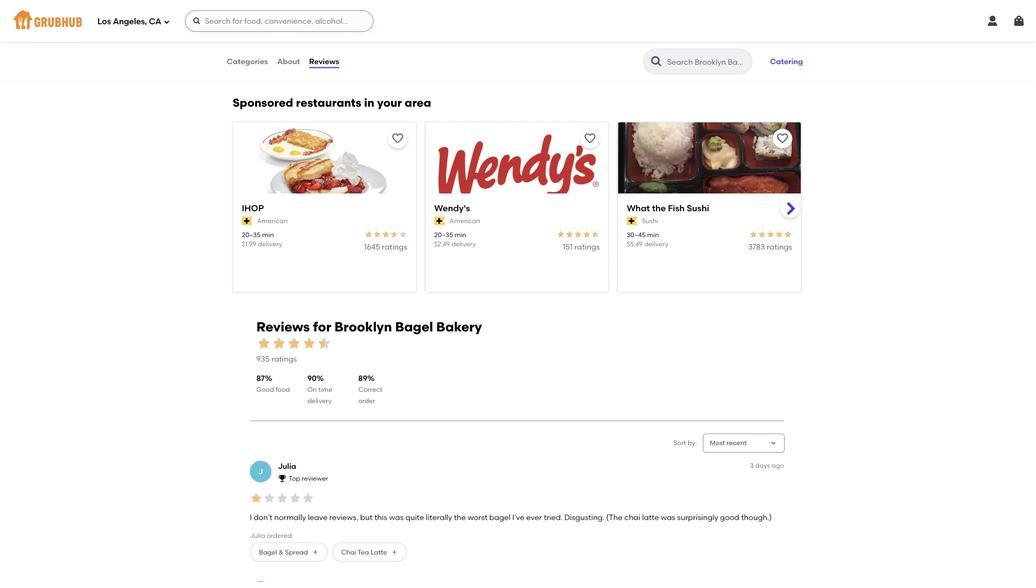 Task type: vqa. For each thing, say whether or not it's contained in the screenshot.
was
yes



Task type: describe. For each thing, give the bounding box(es) containing it.
ca
[[149, 17, 161, 26]]

20–35 min $1.99 delivery
[[242, 231, 282, 248]]

categories button
[[226, 42, 269, 81]]

most
[[710, 439, 725, 447]]

87
[[257, 374, 265, 383]]

what
[[627, 203, 650, 213]]

correct
[[359, 386, 383, 393]]

chai
[[625, 513, 641, 522]]

ratings for what the fish sushi
[[767, 242, 793, 251]]

935
[[257, 354, 270, 364]]

fish
[[668, 203, 685, 213]]

151 ratings
[[563, 242, 600, 251]]

order
[[359, 397, 375, 404]]

save this restaurant button for what the fish sushi
[[773, 129, 793, 148]]

literally
[[426, 513, 452, 522]]

most recent
[[710, 439, 747, 447]]

about button
[[277, 42, 301, 81]]

bagel & spread button
[[250, 542, 328, 562]]

time
[[319, 386, 333, 393]]

reviews button
[[309, 42, 340, 81]]

on
[[308, 386, 317, 393]]

j
[[258, 467, 263, 476]]

ratings right 935
[[272, 354, 297, 364]]

julia for julia
[[278, 462, 296, 471]]

30–45
[[627, 231, 646, 238]]

bagel
[[490, 513, 511, 522]]

but
[[360, 513, 373, 522]]

ratings for ihop
[[382, 242, 408, 251]]

ihop logo image
[[233, 122, 416, 213]]

save this restaurant button for ihop
[[388, 129, 408, 148]]

spread
[[285, 548, 308, 556]]

min for wendy's
[[455, 231, 467, 238]]

delivery for wendy's
[[452, 240, 476, 248]]

ihop link
[[242, 202, 408, 214]]

3783 ratings
[[749, 242, 793, 251]]

sponsored restaurants in your area
[[233, 96, 431, 110]]

89
[[359, 374, 368, 383]]

ever
[[527, 513, 542, 522]]

ratings for wendy's
[[575, 242, 600, 251]]

disgusting.
[[565, 513, 605, 522]]

save this restaurant button for wendy's
[[581, 129, 600, 148]]

los
[[98, 17, 111, 26]]

brooklyn
[[335, 319, 392, 335]]

i've
[[513, 513, 525, 522]]

ihop
[[242, 203, 264, 213]]

1645 ratings
[[364, 242, 408, 251]]

what the fish sushi link
[[627, 202, 793, 214]]

151
[[563, 242, 573, 251]]

20–35 for ihop
[[242, 231, 261, 238]]

julia for julia ordered:
[[250, 531, 265, 539]]

(the
[[607, 513, 623, 522]]

sort
[[674, 439, 687, 447]]

20–35 min $2.49 delivery
[[435, 231, 476, 248]]

90 on time delivery
[[308, 374, 333, 404]]

american for wendy's
[[450, 217, 481, 225]]

subscription pass image for what the fish sushi
[[627, 217, 638, 225]]

tried.
[[544, 513, 563, 522]]

&
[[279, 548, 284, 556]]

tea
[[358, 548, 369, 556]]

sort by:
[[674, 439, 697, 447]]

delivery inside the 90 on time delivery
[[308, 397, 332, 404]]

20–35 for wendy's
[[435, 231, 453, 238]]

caret down icon image
[[770, 439, 778, 448]]

main navigation navigation
[[0, 0, 1035, 42]]

delivery for ihop
[[258, 240, 282, 248]]

your
[[377, 96, 402, 110]]

87 good food
[[257, 374, 290, 393]]

good
[[257, 386, 274, 393]]

los angeles, ca
[[98, 17, 161, 26]]

angeles,
[[113, 17, 147, 26]]

what the fish sushi logo image
[[619, 122, 801, 213]]

worst
[[468, 513, 488, 522]]

chai tea latte button
[[332, 542, 407, 562]]

american for ihop
[[257, 217, 288, 225]]

3
[[750, 461, 754, 469]]

leave
[[308, 513, 328, 522]]

reviews for reviews for brooklyn bagel bakery
[[257, 319, 310, 335]]

top
[[289, 475, 300, 482]]

935 ratings
[[257, 354, 297, 364]]



Task type: locate. For each thing, give the bounding box(es) containing it.
plus icon image right spread at the bottom left
[[312, 549, 319, 555]]

save this restaurant image
[[391, 132, 404, 145], [777, 132, 790, 145]]

days
[[756, 461, 771, 469]]

save this restaurant image for what the fish sushi
[[777, 132, 790, 145]]

2 was from the left
[[661, 513, 676, 522]]

what the fish sushi
[[627, 203, 710, 213]]

1 horizontal spatial svg image
[[987, 15, 1000, 27]]

1645
[[364, 242, 380, 251]]

normally
[[274, 513, 306, 522]]

wendy's logo image
[[426, 122, 609, 213]]

20–35
[[242, 231, 261, 238], [435, 231, 453, 238]]

1 vertical spatial the
[[454, 513, 466, 522]]

i don't normally leave reviews, but this was quite literally the worst bagel i've ever tried. disgusting. (the chai latte was surprisingly good though.)
[[250, 513, 772, 522]]

2 save this restaurant image from the left
[[777, 132, 790, 145]]

2 horizontal spatial min
[[648, 231, 659, 238]]

american down wendy's
[[450, 217, 481, 225]]

delivery right "$2.49"
[[452, 240, 476, 248]]

reviewer
[[302, 475, 328, 482]]

Search Brooklyn Bagel Bakery search field
[[667, 57, 749, 67]]

bagel left & at the left of page
[[259, 548, 277, 556]]

0 vertical spatial the
[[653, 203, 666, 213]]

trophy icon image
[[278, 474, 287, 483]]

delivery down time
[[308, 397, 332, 404]]

reviews right about
[[309, 57, 339, 66]]

3 min from the left
[[648, 231, 659, 238]]

plus icon image inside the bagel & spread button
[[312, 549, 319, 555]]

save this restaurant button
[[388, 129, 408, 148], [581, 129, 600, 148], [773, 129, 793, 148]]

catering button
[[766, 50, 808, 73]]

1 horizontal spatial the
[[653, 203, 666, 213]]

reviews for reviews
[[309, 57, 339, 66]]

1 was from the left
[[389, 513, 404, 522]]

this
[[375, 513, 388, 522]]

bakery
[[437, 319, 482, 335]]

reviews up 935 ratings
[[257, 319, 310, 335]]

chai tea latte
[[341, 548, 387, 556]]

good
[[721, 513, 740, 522]]

min inside 30–45 min $5.49 delivery
[[648, 231, 659, 238]]

chai
[[341, 548, 356, 556]]

0 horizontal spatial svg image
[[193, 17, 201, 25]]

was right the latte
[[661, 513, 676, 522]]

0 horizontal spatial sushi
[[642, 217, 659, 225]]

2 plus icon image from the left
[[392, 549, 398, 555]]

save this restaurant image
[[584, 132, 597, 145]]

1 save this restaurant button from the left
[[388, 129, 408, 148]]

julia
[[278, 462, 296, 471], [250, 531, 265, 539]]

search icon image
[[650, 55, 663, 68]]

2 horizontal spatial save this restaurant button
[[773, 129, 793, 148]]

0 horizontal spatial svg image
[[164, 19, 170, 25]]

20–35 inside 20–35 min $2.49 delivery
[[435, 231, 453, 238]]

2 save this restaurant button from the left
[[581, 129, 600, 148]]

julia up trophy icon
[[278, 462, 296, 471]]

1 horizontal spatial bagel
[[395, 319, 433, 335]]

0 vertical spatial reviews
[[309, 57, 339, 66]]

was
[[389, 513, 404, 522], [661, 513, 676, 522]]

90
[[308, 374, 317, 383]]

0 vertical spatial sushi
[[687, 203, 710, 213]]

bagel & spread
[[259, 548, 308, 556]]

0 vertical spatial bagel
[[395, 319, 433, 335]]

$5.49
[[627, 240, 643, 248]]

plus icon image for latte
[[392, 549, 398, 555]]

catering
[[771, 57, 804, 66]]

julia ordered:
[[250, 531, 294, 539]]

3 save this restaurant button from the left
[[773, 129, 793, 148]]

1 save this restaurant image from the left
[[391, 132, 404, 145]]

1 horizontal spatial 20–35
[[435, 231, 453, 238]]

20–35 inside 20–35 min $1.99 delivery
[[242, 231, 261, 238]]

min inside 20–35 min $1.99 delivery
[[262, 231, 274, 238]]

svg image
[[987, 15, 1000, 27], [164, 19, 170, 25]]

food
[[276, 386, 290, 393]]

ratings right the 151
[[575, 242, 600, 251]]

ago
[[772, 461, 785, 469]]

ratings right 1645
[[382, 242, 408, 251]]

reviews
[[309, 57, 339, 66], [257, 319, 310, 335]]

sushi right fish
[[687, 203, 710, 213]]

0 horizontal spatial julia
[[250, 531, 265, 539]]

$2.49
[[435, 240, 450, 248]]

julia down don't
[[250, 531, 265, 539]]

min right 30–45
[[648, 231, 659, 238]]

1 subscription pass image from the left
[[435, 217, 445, 225]]

by:
[[688, 439, 697, 447]]

save this restaurant image for ihop
[[391, 132, 404, 145]]

the left the worst
[[454, 513, 466, 522]]

reviews for brooklyn bagel bakery
[[257, 319, 482, 335]]

ratings right 3783
[[767, 242, 793, 251]]

0 horizontal spatial bagel
[[259, 548, 277, 556]]

area
[[405, 96, 431, 110]]

20–35 up "$2.49"
[[435, 231, 453, 238]]

the left fish
[[653, 203, 666, 213]]

1 vertical spatial julia
[[250, 531, 265, 539]]

min down ihop
[[262, 231, 274, 238]]

wendy's
[[435, 203, 471, 213]]

svg image
[[1013, 15, 1026, 27], [193, 17, 201, 25]]

2 min from the left
[[455, 231, 467, 238]]

about
[[277, 57, 300, 66]]

1 horizontal spatial min
[[455, 231, 467, 238]]

2 20–35 from the left
[[435, 231, 453, 238]]

subscription pass image for wendy's
[[435, 217, 445, 225]]

min inside 20–35 min $2.49 delivery
[[455, 231, 467, 238]]

ratings
[[382, 242, 408, 251], [575, 242, 600, 251], [767, 242, 793, 251], [272, 354, 297, 364]]

20–35 up the $1.99
[[242, 231, 261, 238]]

1 vertical spatial sushi
[[642, 217, 659, 225]]

1 vertical spatial bagel
[[259, 548, 277, 556]]

1 horizontal spatial save this restaurant button
[[581, 129, 600, 148]]

0 horizontal spatial plus icon image
[[312, 549, 319, 555]]

0 horizontal spatial the
[[454, 513, 466, 522]]

0 horizontal spatial 20–35
[[242, 231, 261, 238]]

categories
[[227, 57, 268, 66]]

delivery right the $1.99
[[258, 240, 282, 248]]

delivery for what the fish sushi
[[645, 240, 669, 248]]

delivery inside 20–35 min $1.99 delivery
[[258, 240, 282, 248]]

plus icon image right latte
[[392, 549, 398, 555]]

sushi down what
[[642, 217, 659, 225]]

89 correct order
[[359, 374, 383, 404]]

sponsored
[[233, 96, 293, 110]]

in
[[364, 96, 375, 110]]

subscription pass image down wendy's
[[435, 217, 445, 225]]

delivery right $5.49
[[645, 240, 669, 248]]

0 horizontal spatial subscription pass image
[[435, 217, 445, 225]]

subscription pass image up 30–45
[[627, 217, 638, 225]]

0 horizontal spatial american
[[257, 217, 288, 225]]

1 horizontal spatial american
[[450, 217, 481, 225]]

1 horizontal spatial julia
[[278, 462, 296, 471]]

star icon image
[[365, 230, 373, 239], [373, 230, 382, 239], [382, 230, 390, 239], [390, 230, 399, 239], [390, 230, 399, 239], [399, 230, 408, 239], [557, 230, 566, 239], [566, 230, 574, 239], [574, 230, 583, 239], [583, 230, 592, 239], [592, 230, 600, 239], [592, 230, 600, 239], [750, 230, 758, 239], [758, 230, 767, 239], [767, 230, 776, 239], [776, 230, 784, 239], [784, 230, 793, 239], [257, 336, 272, 351], [272, 336, 287, 351], [287, 336, 302, 351], [302, 336, 317, 351], [317, 336, 332, 351], [317, 336, 332, 351], [250, 492, 263, 505], [263, 492, 276, 505], [276, 492, 289, 505], [289, 492, 302, 505], [302, 492, 315, 505]]

delivery inside 30–45 min $5.49 delivery
[[645, 240, 669, 248]]

don't
[[254, 513, 273, 522]]

1 horizontal spatial subscription pass image
[[627, 217, 638, 225]]

0 horizontal spatial save this restaurant image
[[391, 132, 404, 145]]

latte
[[371, 548, 387, 556]]

0 horizontal spatial was
[[389, 513, 404, 522]]

0 vertical spatial julia
[[278, 462, 296, 471]]

reviews inside button
[[309, 57, 339, 66]]

american
[[257, 217, 288, 225], [450, 217, 481, 225]]

was right this
[[389, 513, 404, 522]]

1 horizontal spatial save this restaurant image
[[777, 132, 790, 145]]

top reviewer
[[289, 475, 328, 482]]

plus icon image
[[312, 549, 319, 555], [392, 549, 398, 555]]

min for ihop
[[262, 231, 274, 238]]

1 horizontal spatial sushi
[[687, 203, 710, 213]]

reviews,
[[330, 513, 359, 522]]

30–45 min $5.49 delivery
[[627, 231, 669, 248]]

plus icon image for spread
[[312, 549, 319, 555]]

recent
[[727, 439, 747, 447]]

3 days ago
[[750, 461, 785, 469]]

latte
[[643, 513, 660, 522]]

Sort by: field
[[710, 439, 747, 448]]

2 american from the left
[[450, 217, 481, 225]]

plus icon image inside chai tea latte button
[[392, 549, 398, 555]]

quite
[[406, 513, 424, 522]]

bagel
[[395, 319, 433, 335], [259, 548, 277, 556]]

surprisingly
[[678, 513, 719, 522]]

min for what the fish sushi
[[648, 231, 659, 238]]

2 subscription pass image from the left
[[627, 217, 638, 225]]

1 plus icon image from the left
[[312, 549, 319, 555]]

subscription pass image
[[242, 217, 253, 225]]

min down wendy's
[[455, 231, 467, 238]]

1 horizontal spatial was
[[661, 513, 676, 522]]

0 horizontal spatial min
[[262, 231, 274, 238]]

1 vertical spatial reviews
[[257, 319, 310, 335]]

delivery inside 20–35 min $2.49 delivery
[[452, 240, 476, 248]]

ordered:
[[267, 531, 294, 539]]

restaurants
[[296, 96, 362, 110]]

1 min from the left
[[262, 231, 274, 238]]

i
[[250, 513, 252, 522]]

american up 20–35 min $1.99 delivery
[[257, 217, 288, 225]]

subscription pass image
[[435, 217, 445, 225], [627, 217, 638, 225]]

delivery
[[258, 240, 282, 248], [452, 240, 476, 248], [645, 240, 669, 248], [308, 397, 332, 404]]

though.)
[[742, 513, 772, 522]]

1 horizontal spatial svg image
[[1013, 15, 1026, 27]]

$1.99
[[242, 240, 257, 248]]

bagel left bakery
[[395, 319, 433, 335]]

wendy's link
[[435, 202, 600, 214]]

bagel inside button
[[259, 548, 277, 556]]

1 20–35 from the left
[[242, 231, 261, 238]]

min
[[262, 231, 274, 238], [455, 231, 467, 238], [648, 231, 659, 238]]

for
[[313, 319, 332, 335]]

0 horizontal spatial save this restaurant button
[[388, 129, 408, 148]]

1 horizontal spatial plus icon image
[[392, 549, 398, 555]]

1 american from the left
[[257, 217, 288, 225]]

the
[[653, 203, 666, 213], [454, 513, 466, 522]]

Search for food, convenience, alcohol... search field
[[185, 10, 374, 32]]

3783
[[749, 242, 766, 251]]



